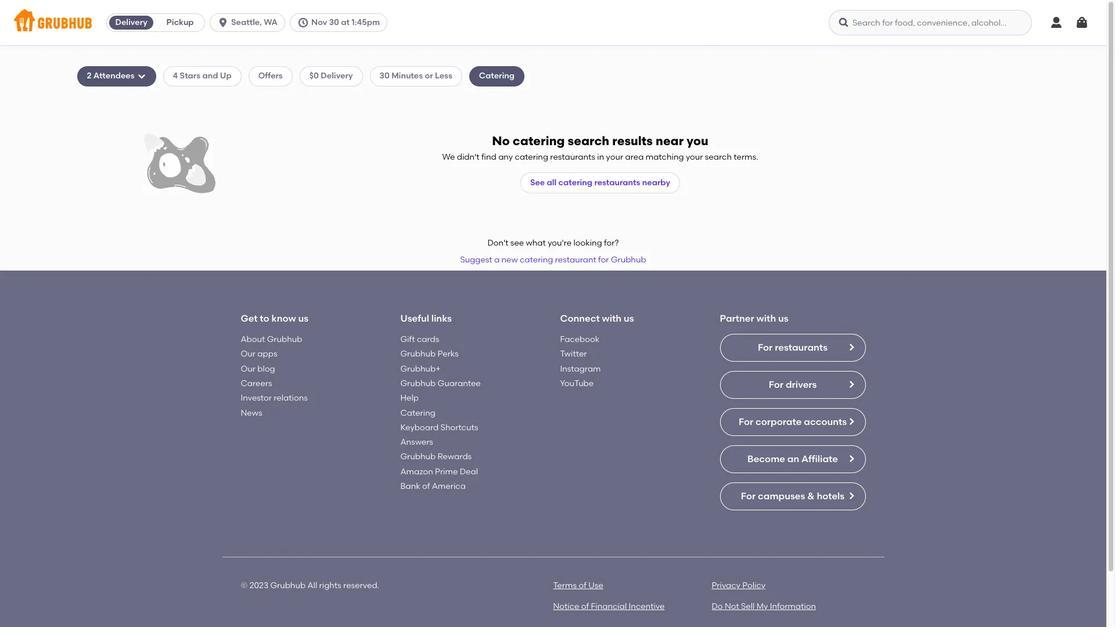 Task type: describe. For each thing, give the bounding box(es) containing it.
0 vertical spatial search
[[568, 133, 610, 148]]

our blog link
[[241, 364, 275, 374]]

do
[[712, 602, 723, 612]]

right image for become an affiliate
[[847, 454, 856, 464]]

instagram link
[[560, 364, 601, 374]]

area
[[625, 152, 644, 162]]

about
[[241, 335, 265, 345]]

twitter link
[[560, 349, 587, 359]]

links
[[431, 313, 452, 324]]

2 horizontal spatial svg image
[[1075, 16, 1089, 30]]

financial
[[591, 602, 627, 612]]

didn't
[[457, 152, 480, 162]]

2 horizontal spatial svg image
[[1050, 16, 1064, 30]]

delivery inside button
[[115, 17, 147, 27]]

keyboard shortcuts link
[[401, 423, 478, 433]]

blog
[[258, 364, 275, 374]]

catering inside see all catering restaurants nearby button
[[559, 178, 593, 187]]

careers
[[241, 379, 272, 389]]

matching
[[646, 152, 684, 162]]

catering link
[[401, 408, 436, 418]]

hotels
[[817, 491, 845, 502]]

for for for corporate accounts
[[739, 417, 754, 428]]

policy
[[743, 581, 766, 591]]

about grubhub our apps our blog careers investor relations news
[[241, 335, 308, 418]]

of for terms
[[579, 581, 587, 591]]

for restaurants link
[[720, 334, 866, 362]]

rewards
[[438, 452, 472, 462]]

with for partner
[[757, 313, 776, 324]]

grubhub inside the about grubhub our apps our blog careers investor relations news
[[267, 335, 302, 345]]

see all catering restaurants nearby
[[530, 178, 670, 187]]

news
[[241, 408, 262, 418]]

get to know us
[[241, 313, 309, 324]]

or
[[425, 71, 433, 81]]

for for for drivers
[[769, 379, 784, 390]]

pickup
[[167, 17, 194, 27]]

grubhub+ link
[[401, 364, 441, 374]]

facebook
[[560, 335, 600, 345]]

privacy policy link
[[712, 581, 766, 591]]

grubhub down gift cards "link"
[[401, 349, 436, 359]]

1 horizontal spatial search
[[705, 152, 732, 162]]

accounts
[[804, 417, 847, 428]]

$0 delivery
[[309, 71, 353, 81]]

offers
[[258, 71, 283, 81]]

prime
[[435, 467, 458, 477]]

my
[[757, 602, 768, 612]]

for for for campuses & hotels
[[741, 491, 756, 502]]

svg image for nov 30 at 1:45pm
[[297, 17, 309, 28]]

no catering search results near you we didn't find any catering restaurants in your area matching your search terms.
[[442, 133, 758, 162]]

suggest
[[460, 255, 492, 265]]

not
[[725, 602, 739, 612]]

apps
[[258, 349, 277, 359]]

main navigation navigation
[[0, 0, 1107, 45]]

affiliate
[[802, 454, 838, 465]]

america
[[432, 482, 466, 492]]

seattle, wa button
[[210, 13, 290, 32]]

about grubhub link
[[241, 335, 302, 345]]

gift cards link
[[401, 335, 439, 345]]

all
[[547, 178, 557, 187]]

instagram
[[560, 364, 601, 374]]

rights
[[319, 581, 341, 591]]

incentive
[[629, 602, 665, 612]]

right image for for corporate accounts
[[847, 417, 856, 426]]

grubhub rewards link
[[401, 452, 472, 462]]

grubhub left all
[[270, 581, 306, 591]]

all
[[308, 581, 317, 591]]

nov
[[311, 17, 327, 27]]

with for connect
[[602, 313, 622, 324]]

use
[[589, 581, 603, 591]]

2 vertical spatial restaurants
[[775, 342, 828, 353]]

notice of financial incentive link
[[553, 602, 665, 612]]

1 horizontal spatial svg image
[[838, 17, 850, 28]]

shortcuts
[[441, 423, 478, 433]]

us for connect with us
[[624, 313, 634, 324]]

1 horizontal spatial catering
[[479, 71, 515, 81]]

svg image for seattle, wa
[[217, 17, 229, 28]]

for for for restaurants
[[758, 342, 773, 353]]

30 inside no catering search results near you main content
[[380, 71, 390, 81]]

2023
[[250, 581, 268, 591]]

2
[[87, 71, 91, 81]]

right image for for campuses & hotels
[[847, 492, 856, 501]]

less
[[435, 71, 452, 81]]

0 horizontal spatial svg image
[[137, 72, 146, 81]]

youtube link
[[560, 379, 594, 389]]

looking
[[574, 238, 602, 248]]

our apps link
[[241, 349, 277, 359]]

catering right any
[[515, 152, 548, 162]]

seattle,
[[231, 17, 262, 27]]

reserved.
[[343, 581, 379, 591]]

wa
[[264, 17, 278, 27]]

of inside gift cards grubhub perks grubhub+ grubhub guarantee help catering keyboard shortcuts answers grubhub rewards amazon prime deal bank of america
[[422, 482, 430, 492]]

any
[[499, 152, 513, 162]]

terms of use link
[[553, 581, 603, 591]]

facebook twitter instagram youtube
[[560, 335, 601, 389]]

results
[[612, 133, 653, 148]]

information
[[770, 602, 816, 612]]

see
[[511, 238, 524, 248]]

grubhub inside button
[[611, 255, 646, 265]]

drivers
[[786, 379, 817, 390]]

help link
[[401, 393, 419, 403]]

an
[[788, 454, 800, 465]]

for?
[[604, 238, 619, 248]]

partner with us
[[720, 313, 789, 324]]

privacy
[[712, 581, 741, 591]]



Task type: vqa. For each thing, say whether or not it's contained in the screenshot.
"For drivers"
yes



Task type: locate. For each thing, give the bounding box(es) containing it.
0 vertical spatial delivery
[[115, 17, 147, 27]]

restaurants
[[550, 152, 595, 162], [595, 178, 640, 187], [775, 342, 828, 353]]

©
[[241, 581, 248, 591]]

3 right image from the top
[[847, 454, 856, 464]]

us for partner with us
[[778, 313, 789, 324]]

0 horizontal spatial catering
[[401, 408, 436, 418]]

and
[[202, 71, 218, 81]]

don't
[[488, 238, 509, 248]]

terms
[[553, 581, 577, 591]]

search down you
[[705, 152, 732, 162]]

catering down what
[[520, 255, 553, 265]]

svg image
[[1075, 16, 1089, 30], [838, 17, 850, 28], [137, 72, 146, 81]]

0 vertical spatial 30
[[329, 17, 339, 27]]

twitter
[[560, 349, 587, 359]]

careers link
[[241, 379, 272, 389]]

1 vertical spatial catering
[[401, 408, 436, 418]]

us right know
[[298, 313, 309, 324]]

0 vertical spatial restaurants
[[550, 152, 595, 162]]

1 your from the left
[[606, 152, 623, 162]]

catering inside suggest a new catering restaurant for grubhub button
[[520, 255, 553, 265]]

help
[[401, 393, 419, 403]]

youtube
[[560, 379, 594, 389]]

for restaurants
[[758, 342, 828, 353]]

suggest a new catering restaurant for grubhub button
[[455, 250, 652, 270]]

see all catering restaurants nearby button
[[520, 172, 680, 193]]

grubhub+
[[401, 364, 441, 374]]

corporate
[[756, 417, 802, 428]]

svg image inside seattle, wa button
[[217, 17, 229, 28]]

catering right less
[[479, 71, 515, 81]]

our down about
[[241, 349, 256, 359]]

nov 30 at 1:45pm button
[[290, 13, 392, 32]]

catering right the all
[[559, 178, 593, 187]]

delivery right $0
[[321, 71, 353, 81]]

1 us from the left
[[298, 313, 309, 324]]

right image inside the for restaurants link
[[847, 343, 856, 352]]

for left drivers at right bottom
[[769, 379, 784, 390]]

1 vertical spatial 30
[[380, 71, 390, 81]]

4 stars and up
[[173, 71, 232, 81]]

right image for for restaurants
[[847, 343, 856, 352]]

2 our from the top
[[241, 364, 256, 374]]

bank of america link
[[401, 482, 466, 492]]

0 horizontal spatial svg image
[[217, 17, 229, 28]]

30
[[329, 17, 339, 27], [380, 71, 390, 81]]

1 vertical spatial search
[[705, 152, 732, 162]]

facebook link
[[560, 335, 600, 345]]

catering
[[479, 71, 515, 81], [401, 408, 436, 418]]

0 vertical spatial catering
[[479, 71, 515, 81]]

perks
[[438, 349, 459, 359]]

new
[[502, 255, 518, 265]]

right image inside "for campuses & hotels" link
[[847, 492, 856, 501]]

1 horizontal spatial 30
[[380, 71, 390, 81]]

us right "connect"
[[624, 313, 634, 324]]

get
[[241, 313, 258, 324]]

0 horizontal spatial your
[[606, 152, 623, 162]]

delivery button
[[107, 13, 156, 32]]

campuses
[[758, 491, 805, 502]]

bank
[[401, 482, 420, 492]]

become
[[748, 454, 785, 465]]

your right in
[[606, 152, 623, 162]]

0 horizontal spatial search
[[568, 133, 610, 148]]

2 attendees
[[87, 71, 135, 81]]

restaurants inside no catering search results near you we didn't find any catering restaurants in your area matching your search terms.
[[550, 152, 595, 162]]

1 horizontal spatial us
[[624, 313, 634, 324]]

investor
[[241, 393, 272, 403]]

for drivers link
[[720, 371, 866, 399]]

2 us from the left
[[624, 313, 634, 324]]

amazon prime deal link
[[401, 467, 478, 477]]

1 vertical spatial of
[[579, 581, 587, 591]]

right image inside for corporate accounts link
[[847, 417, 856, 426]]

your down you
[[686, 152, 703, 162]]

1 horizontal spatial your
[[686, 152, 703, 162]]

grubhub down the grubhub+ link
[[401, 379, 436, 389]]

privacy policy
[[712, 581, 766, 591]]

useful
[[401, 313, 429, 324]]

for drivers
[[769, 379, 817, 390]]

right image
[[847, 380, 856, 389]]

news link
[[241, 408, 262, 418]]

with right "connect"
[[602, 313, 622, 324]]

for down partner with us
[[758, 342, 773, 353]]

Search for food, convenience, alcohol... search field
[[829, 10, 1032, 35]]

grubhub down 'for?' at the right top of the page
[[611, 255, 646, 265]]

2 your from the left
[[686, 152, 703, 162]]

1 vertical spatial delivery
[[321, 71, 353, 81]]

see
[[530, 178, 545, 187]]

right image
[[847, 343, 856, 352], [847, 417, 856, 426], [847, 454, 856, 464], [847, 492, 856, 501]]

30 inside button
[[329, 17, 339, 27]]

1 with from the left
[[602, 313, 622, 324]]

0 vertical spatial our
[[241, 349, 256, 359]]

restaurants up drivers at right bottom
[[775, 342, 828, 353]]

2 vertical spatial of
[[581, 602, 589, 612]]

catering up keyboard
[[401, 408, 436, 418]]

svg image
[[1050, 16, 1064, 30], [217, 17, 229, 28], [297, 17, 309, 28]]

delivery left 'pickup'
[[115, 17, 147, 27]]

know
[[272, 313, 296, 324]]

1 vertical spatial our
[[241, 364, 256, 374]]

us
[[298, 313, 309, 324], [624, 313, 634, 324], [778, 313, 789, 324]]

catering up any
[[513, 133, 565, 148]]

investor relations link
[[241, 393, 308, 403]]

delivery inside no catering search results near you main content
[[321, 71, 353, 81]]

our up careers
[[241, 364, 256, 374]]

grubhub
[[611, 255, 646, 265], [267, 335, 302, 345], [401, 349, 436, 359], [401, 379, 436, 389], [401, 452, 436, 462], [270, 581, 306, 591]]

up
[[220, 71, 232, 81]]

we
[[442, 152, 455, 162]]

restaurants left in
[[550, 152, 595, 162]]

30 left at
[[329, 17, 339, 27]]

grubhub down know
[[267, 335, 302, 345]]

you
[[687, 133, 709, 148]]

0 horizontal spatial delivery
[[115, 17, 147, 27]]

for inside for corporate accounts link
[[739, 417, 754, 428]]

right image inside the become an affiliate link
[[847, 454, 856, 464]]

&
[[808, 491, 815, 502]]

terms of use
[[553, 581, 603, 591]]

catering inside gift cards grubhub perks grubhub+ grubhub guarantee help catering keyboard shortcuts answers grubhub rewards amazon prime deal bank of america
[[401, 408, 436, 418]]

suggest a new catering restaurant for grubhub
[[460, 255, 646, 265]]

connect
[[560, 313, 600, 324]]

sell
[[741, 602, 755, 612]]

for inside 'for drivers' link
[[769, 379, 784, 390]]

2 horizontal spatial us
[[778, 313, 789, 324]]

connect with us
[[560, 313, 634, 324]]

2 right image from the top
[[847, 417, 856, 426]]

for
[[598, 255, 609, 265]]

1 horizontal spatial delivery
[[321, 71, 353, 81]]

no
[[492, 133, 510, 148]]

3 us from the left
[[778, 313, 789, 324]]

you're
[[548, 238, 572, 248]]

1 vertical spatial restaurants
[[595, 178, 640, 187]]

0 vertical spatial of
[[422, 482, 430, 492]]

cards
[[417, 335, 439, 345]]

right image down right image
[[847, 417, 856, 426]]

4 right image from the top
[[847, 492, 856, 501]]

1:45pm
[[352, 17, 380, 27]]

no catering search results near you main content
[[0, 45, 1107, 627]]

us up for restaurants
[[778, 313, 789, 324]]

near
[[656, 133, 684, 148]]

what
[[526, 238, 546, 248]]

restaurants inside button
[[595, 178, 640, 187]]

svg image inside nov 30 at 1:45pm button
[[297, 17, 309, 28]]

30 left minutes
[[380, 71, 390, 81]]

do not sell my information link
[[712, 602, 816, 612]]

for corporate accounts link
[[720, 408, 866, 436]]

right image right hotels
[[847, 492, 856, 501]]

do not sell my information
[[712, 602, 816, 612]]

with
[[602, 313, 622, 324], [757, 313, 776, 324]]

restaurants down in
[[595, 178, 640, 187]]

catering
[[513, 133, 565, 148], [515, 152, 548, 162], [559, 178, 593, 187], [520, 255, 553, 265]]

search
[[568, 133, 610, 148], [705, 152, 732, 162]]

1 horizontal spatial svg image
[[297, 17, 309, 28]]

guarantee
[[438, 379, 481, 389]]

right image up right image
[[847, 343, 856, 352]]

with right partner
[[757, 313, 776, 324]]

of right notice
[[581, 602, 589, 612]]

0 horizontal spatial 30
[[329, 17, 339, 27]]

restaurant
[[555, 255, 596, 265]]

of left use
[[579, 581, 587, 591]]

1 our from the top
[[241, 349, 256, 359]]

become an affiliate link
[[720, 446, 866, 474]]

nearby
[[642, 178, 670, 187]]

of right bank
[[422, 482, 430, 492]]

amazon
[[401, 467, 433, 477]]

for campuses & hotels link
[[720, 483, 866, 511]]

find
[[482, 152, 497, 162]]

right image right affiliate
[[847, 454, 856, 464]]

of for notice
[[581, 602, 589, 612]]

search up in
[[568, 133, 610, 148]]

grubhub down answers on the bottom
[[401, 452, 436, 462]]

1 right image from the top
[[847, 343, 856, 352]]

0 horizontal spatial us
[[298, 313, 309, 324]]

2 with from the left
[[757, 313, 776, 324]]

attendees
[[93, 71, 135, 81]]

keyboard
[[401, 423, 439, 433]]

seattle, wa
[[231, 17, 278, 27]]

for left corporate
[[739, 417, 754, 428]]

for inside "for campuses & hotels" link
[[741, 491, 756, 502]]

1 horizontal spatial with
[[757, 313, 776, 324]]

notice of financial incentive
[[553, 602, 665, 612]]

0 horizontal spatial with
[[602, 313, 622, 324]]

for left campuses
[[741, 491, 756, 502]]

gift
[[401, 335, 415, 345]]



